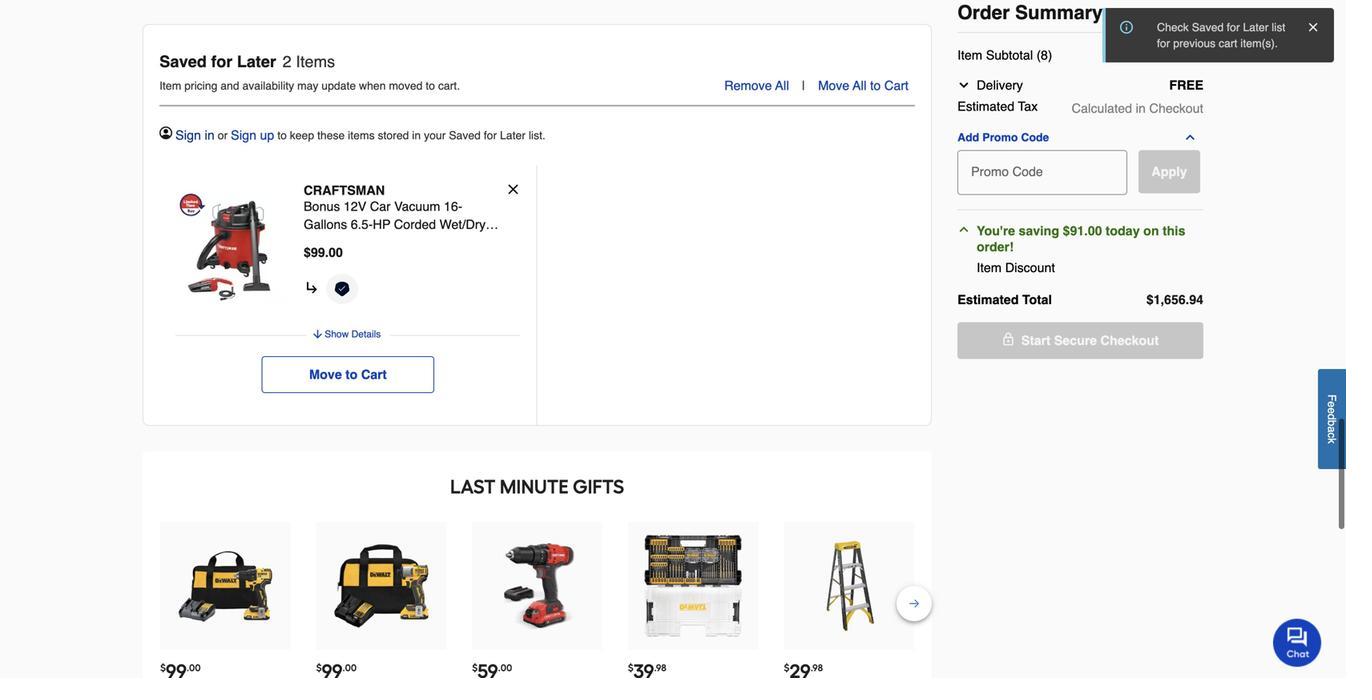 Task type: describe. For each thing, give the bounding box(es) containing it.
craftsman
[[304, 183, 385, 198]]

(8)
[[1037, 48, 1053, 63]]

0 vertical spatial cart
[[885, 78, 909, 93]]

total
[[1023, 293, 1052, 307]]

subitem arrow image
[[304, 274, 320, 296]]

items
[[296, 52, 335, 71]]

dewalt 20-volt max brushless drill (1-battery included, charger included and soft bag included) image
[[173, 535, 278, 639]]

all for remove
[[776, 78, 789, 93]]

wet/dry
[[440, 217, 486, 232]]

on
[[1144, 224, 1159, 238]]

secure
[[1054, 333, 1097, 348]]

.00 for 'dewalt 20-volt max brushless drill (1-battery included, charger included and soft bag included)' "image"
[[187, 663, 201, 674]]

1,656 for item subtotal (8)
[[1154, 48, 1186, 63]]

saving
[[1019, 224, 1060, 238]]

order summary
[[958, 2, 1103, 24]]

chat invite button image
[[1274, 619, 1322, 668]]

saved inside the sign in or sign up to keep these items stored in your saved for later list.
[[449, 129, 481, 142]]

list.
[[529, 129, 546, 142]]

and
[[221, 79, 239, 92]]

order!
[[977, 240, 1014, 254]]

car
[[370, 199, 391, 214]]

bonus
[[304, 199, 340, 214]]

to right |
[[870, 78, 881, 93]]

remove all
[[725, 78, 789, 93]]

in inside the sign in or sign up to keep these items stored in your saved for later list.
[[412, 129, 421, 142]]

craftsman bonus 12v car vacuum 16- gallons 6.5-hp corded wet/dry shop vacuum with accessories included
[[304, 183, 486, 268]]

today
[[1106, 224, 1140, 238]]

0 horizontal spatial vacuum
[[337, 235, 383, 250]]

0 horizontal spatial cart
[[361, 367, 387, 382]]

d
[[1326, 414, 1339, 421]]

start
[[1022, 333, 1051, 348]]

1 vertical spatial later
[[237, 52, 276, 71]]

summary
[[1016, 2, 1103, 24]]

chevron down image
[[958, 79, 971, 92]]

when
[[359, 79, 386, 92]]

free
[[1170, 78, 1204, 93]]

estimated for estimated total
[[958, 293, 1019, 307]]

remove
[[725, 78, 772, 93]]

item subtotal (8)
[[958, 48, 1053, 63]]

$91.00
[[1063, 224, 1102, 238]]

gallons
[[304, 217, 347, 232]]

this
[[1163, 224, 1186, 238]]

remove all button
[[725, 76, 789, 95]]

check saved for later list for previous cart item(s).
[[1157, 21, 1286, 50]]

estimated for estimated tax
[[958, 99, 1015, 114]]

f e e d b a c k
[[1326, 395, 1339, 444]]

1 vertical spatial saved
[[160, 52, 207, 71]]

may
[[297, 79, 319, 92]]

item(s).
[[1241, 37, 1278, 50]]

$ 1,656 . 94 for item subtotal (8)
[[1147, 48, 1204, 63]]

cart
[[1219, 37, 1238, 50]]

to left cart.
[[426, 79, 435, 92]]

c
[[1326, 433, 1339, 439]]

for up and
[[211, 52, 233, 71]]

k
[[1326, 439, 1339, 444]]

16-
[[444, 199, 463, 214]]

moved
[[389, 79, 423, 92]]

item discount
[[977, 260, 1055, 275]]

these
[[317, 129, 345, 142]]

to down show details
[[346, 367, 358, 382]]

move all to cart
[[818, 78, 909, 93]]

list
[[1272, 21, 1286, 34]]

bonus 12v car vacuum 16-gallons 6.5-hp corded wet/dry shop vacuum with accessories included image
[[176, 191, 288, 303]]

2 sign from the left
[[231, 128, 257, 143]]

show
[[325, 329, 349, 340]]

you're saving  $91.00  today on this order!
[[977, 224, 1186, 254]]

you're saving  $91.00  today on this order! link
[[958, 223, 1197, 255]]

1 e from the top
[[1326, 402, 1339, 408]]

availability
[[242, 79, 294, 92]]

discount
[[1006, 260, 1055, 275]]

cart.
[[438, 79, 460, 92]]

corded
[[394, 217, 436, 232]]

saved inside check saved for later list for previous cart item(s).
[[1192, 21, 1224, 34]]

1 sign from the left
[[175, 128, 201, 143]]

dewalt 20v max 20-volt max brushless impact driver (1-battery included, charger included and soft bag included) image
[[329, 535, 434, 639]]

12v
[[344, 199, 367, 214]]

code
[[1021, 131, 1049, 144]]

your
[[424, 129, 446, 142]]

arrow down image
[[311, 328, 324, 341]]

accessories
[[413, 235, 482, 250]]

details
[[352, 329, 381, 340]]

estimated tax
[[958, 99, 1038, 114]]

sign in link
[[175, 126, 215, 145]]

in for checkout
[[1136, 101, 1146, 116]]

|
[[802, 78, 806, 93]]

subtotal
[[986, 48, 1033, 63]]

99
[[311, 245, 325, 260]]

. for estimated total
[[1186, 293, 1190, 307]]

move to cart
[[309, 367, 387, 382]]

calculated in checkout
[[1072, 101, 1204, 116]]

for up cart
[[1227, 21, 1240, 34]]

94 for item subtotal (8)
[[1190, 48, 1204, 63]]

add promo code link
[[958, 131, 1204, 144]]

sign in or sign up to keep these items stored in your saved for later list.
[[175, 128, 546, 143]]

move to cart button
[[262, 357, 434, 394]]

calculated
[[1072, 101, 1133, 116]]

f
[[1326, 395, 1339, 402]]

or
[[218, 129, 228, 142]]

add promo code
[[958, 131, 1049, 144]]

move for move all to cart
[[818, 78, 850, 93]]

move all to cart button
[[818, 76, 909, 95]]

order
[[958, 2, 1010, 24]]

saved for later 2 items
[[160, 52, 335, 71]]



Task type: locate. For each thing, give the bounding box(es) containing it.
cart down details
[[361, 367, 387, 382]]

estimated down delivery
[[958, 99, 1015, 114]]

last
[[450, 476, 496, 499]]

0 vertical spatial move
[[818, 78, 850, 93]]

hp
[[373, 217, 391, 232]]

check
[[1157, 21, 1189, 34]]

in left 'or'
[[205, 128, 215, 143]]

a
[[1326, 427, 1339, 433]]

1 1,656 from the top
[[1154, 48, 1186, 63]]

1 all from the left
[[776, 78, 789, 93]]

in right calculated
[[1136, 101, 1146, 116]]

later up availability
[[237, 52, 276, 71]]

0 horizontal spatial move
[[309, 367, 342, 382]]

94 for estimated total
[[1190, 293, 1204, 307]]

start secure checkout button
[[958, 323, 1204, 359]]

sign right account circle filled icon
[[175, 128, 201, 143]]

1 horizontal spatial sign
[[231, 128, 257, 143]]

last minute gifts heading
[[159, 471, 916, 503]]

.00 for dewalt 20v max 20-volt max brushless impact driver (1-battery included, charger included and soft bag included) image
[[343, 663, 357, 674]]

checkout
[[1150, 101, 1204, 116], [1101, 333, 1159, 348]]

0 horizontal spatial .98
[[654, 663, 667, 674]]

all
[[776, 78, 789, 93], [853, 78, 867, 93]]

2 94 from the top
[[1190, 293, 1204, 307]]

1 horizontal spatial all
[[853, 78, 867, 93]]

1 vertical spatial move
[[309, 367, 342, 382]]

.98 for werner fs200 4-ft fiberglass type 2- 225-lb load capacity step ladder image
[[811, 663, 823, 674]]

items
[[348, 129, 375, 142]]

0 vertical spatial .
[[1186, 48, 1190, 63]]

1 $ 1,656 . 94 from the top
[[1147, 48, 1204, 63]]

1 .98 from the left
[[654, 663, 667, 674]]

e
[[1326, 402, 1339, 408], [1326, 408, 1339, 414]]

0 vertical spatial item
[[958, 48, 983, 63]]

0 vertical spatial 1,656
[[1154, 48, 1186, 63]]

2 estimated from the top
[[958, 293, 1019, 307]]

secure image
[[1002, 333, 1015, 346]]

f e e d b a c k button
[[1318, 370, 1347, 470]]

2 vertical spatial item
[[977, 260, 1002, 275]]

to right up
[[277, 129, 287, 142]]

1 horizontal spatial later
[[500, 129, 526, 142]]

1 horizontal spatial in
[[412, 129, 421, 142]]

0 horizontal spatial all
[[776, 78, 789, 93]]

all left |
[[776, 78, 789, 93]]

0 horizontal spatial later
[[237, 52, 276, 71]]

vacuum
[[394, 199, 440, 214], [337, 235, 383, 250]]

1,656 for estimated total
[[1154, 293, 1186, 307]]

item for item pricing and availability may update when moved to cart.
[[160, 79, 181, 92]]

item pricing and availability may update when moved to cart.
[[160, 79, 460, 92]]

0 horizontal spatial in
[[205, 128, 215, 143]]

0 vertical spatial later
[[1243, 21, 1269, 34]]

craftsman v20 20-volt max 1/2-in cordless drill (1-battery included, charger included) image
[[485, 535, 590, 639]]

94
[[1190, 48, 1204, 63], [1190, 293, 1204, 307]]

0 vertical spatial vacuum
[[394, 199, 440, 214]]

0 vertical spatial $ 1,656 . 94
[[1147, 48, 1204, 63]]

estimated
[[958, 99, 1015, 114], [958, 293, 1019, 307]]

for down check
[[1157, 37, 1170, 50]]

1 horizontal spatial cart
[[885, 78, 909, 93]]

1 estimated from the top
[[958, 99, 1015, 114]]

2 horizontal spatial later
[[1243, 21, 1269, 34]]

2 $ 1,656 . 94 from the top
[[1147, 293, 1204, 307]]

0 horizontal spatial sign
[[175, 128, 201, 143]]

.98
[[654, 663, 667, 674], [811, 663, 823, 674]]

1 vertical spatial 1,656
[[1154, 293, 1186, 307]]

. for item subtotal (8)
[[1186, 48, 1190, 63]]

move
[[818, 78, 850, 93], [309, 367, 342, 382]]

1 vertical spatial $ 1,656 . 94
[[1147, 293, 1204, 307]]

.98 for dewalt impact driver bit (100-piece) image on the bottom
[[654, 663, 667, 674]]

with
[[387, 235, 410, 250]]

1 vertical spatial estimated
[[958, 293, 1019, 307]]

minute
[[500, 476, 569, 499]]

chevron up image
[[958, 223, 971, 236]]

0 vertical spatial saved
[[1192, 21, 1224, 34]]

account circle filled image
[[160, 127, 172, 139]]

.
[[1186, 48, 1190, 63], [1186, 293, 1190, 307]]

1 vertical spatial cart
[[361, 367, 387, 382]]

0 vertical spatial checkout
[[1150, 101, 1204, 116]]

estimated total
[[958, 293, 1052, 307]]

1 horizontal spatial vacuum
[[394, 199, 440, 214]]

gifts
[[573, 476, 624, 499]]

item down order!
[[977, 260, 1002, 275]]

b
[[1326, 421, 1339, 427]]

1 vertical spatial vacuum
[[337, 235, 383, 250]]

checkout right secure
[[1101, 333, 1159, 348]]

0 vertical spatial estimated
[[958, 99, 1015, 114]]

update
[[322, 79, 356, 92]]

saved
[[1192, 21, 1224, 34], [160, 52, 207, 71], [449, 129, 481, 142]]

start secure checkout
[[1022, 333, 1159, 348]]

previous
[[1174, 37, 1216, 50]]

checkout inside start secure checkout button
[[1101, 333, 1159, 348]]

.00 for craftsman v20 20-volt max 1/2-in cordless drill (1-battery included, charger included) image
[[498, 663, 512, 674]]

later left list.
[[500, 129, 526, 142]]

vacuum down "6.5-" on the top
[[337, 235, 383, 250]]

0 vertical spatial 94
[[1190, 48, 1204, 63]]

2 horizontal spatial saved
[[1192, 21, 1224, 34]]

show details
[[325, 329, 381, 340]]

move for move to cart
[[309, 367, 342, 382]]

2 all from the left
[[853, 78, 867, 93]]

add
[[958, 131, 980, 144]]

delivery
[[977, 78, 1023, 93]]

later up item(s). on the right top
[[1243, 21, 1269, 34]]

up
[[260, 128, 274, 143]]

2 horizontal spatial in
[[1136, 101, 1146, 116]]

item for item subtotal (8)
[[958, 48, 983, 63]]

2 vertical spatial later
[[500, 129, 526, 142]]

included
[[304, 253, 352, 268]]

1 vertical spatial checkout
[[1101, 333, 1159, 348]]

checkout down free
[[1150, 101, 1204, 116]]

sign up link
[[231, 126, 274, 145]]

saved up pricing
[[160, 52, 207, 71]]

None text field
[[964, 150, 1120, 186]]

item for item discount
[[977, 260, 1002, 275]]

1 . from the top
[[1186, 48, 1190, 63]]

6.5-
[[351, 217, 373, 232]]

promo
[[983, 131, 1018, 144]]

2 vertical spatial saved
[[449, 129, 481, 142]]

1 horizontal spatial saved
[[449, 129, 481, 142]]

keep
[[290, 129, 314, 142]]

saved right your
[[449, 129, 481, 142]]

for
[[1227, 21, 1240, 34], [1157, 37, 1170, 50], [211, 52, 233, 71], [484, 129, 497, 142]]

sign right 'or'
[[231, 128, 257, 143]]

e up d
[[1326, 402, 1339, 408]]

1 94 from the top
[[1190, 48, 1204, 63]]

tax
[[1018, 99, 1038, 114]]

shop
[[304, 235, 334, 250]]

move right |
[[818, 78, 850, 93]]

1 vertical spatial item
[[160, 79, 181, 92]]

cart left chevron down image
[[885, 78, 909, 93]]

$ 1,656 . 94
[[1147, 48, 1204, 63], [1147, 293, 1204, 307]]

1 vertical spatial .
[[1186, 293, 1190, 307]]

1,656
[[1154, 48, 1186, 63], [1154, 293, 1186, 307]]

saved up previous
[[1192, 21, 1224, 34]]

for inside the sign in or sign up to keep these items stored in your saved for later list.
[[484, 129, 497, 142]]

werner fs200 4-ft fiberglass type 2- 225-lb load capacity step ladder image
[[797, 535, 901, 639]]

1,656 down check
[[1154, 48, 1186, 63]]

in
[[1136, 101, 1146, 116], [205, 128, 215, 143], [412, 129, 421, 142]]

all right |
[[853, 78, 867, 93]]

2 . from the top
[[1186, 293, 1190, 307]]

to
[[870, 78, 881, 93], [426, 79, 435, 92], [277, 129, 287, 142], [346, 367, 358, 382]]

2
[[283, 52, 292, 71]]

item
[[958, 48, 983, 63], [160, 79, 181, 92], [977, 260, 1002, 275]]

info image
[[1121, 21, 1133, 34]]

$ 1,656 . 94 for estimated total
[[1147, 293, 1204, 307]]

dewalt impact driver bit (100-piece) image
[[641, 535, 745, 639]]

0 horizontal spatial saved
[[160, 52, 207, 71]]

1 horizontal spatial move
[[818, 78, 850, 93]]

item left pricing
[[160, 79, 181, 92]]

$ 1,656 . 94 down check
[[1147, 48, 1204, 63]]

close image
[[506, 182, 521, 197]]

all for move
[[853, 78, 867, 93]]

to inside the sign in or sign up to keep these items stored in your saved for later list.
[[277, 129, 287, 142]]

for left list.
[[484, 129, 497, 142]]

later inside check saved for later list for previous cart item(s).
[[1243, 21, 1269, 34]]

in for or
[[205, 128, 215, 143]]

2 1,656 from the top
[[1154, 293, 1186, 307]]

in left your
[[412, 129, 421, 142]]

1 horizontal spatial .98
[[811, 663, 823, 674]]

pricing
[[184, 79, 217, 92]]

sign
[[175, 128, 201, 143], [231, 128, 257, 143]]

e up the "b"
[[1326, 408, 1339, 414]]

you're
[[977, 224, 1015, 238]]

item up chevron down image
[[958, 48, 983, 63]]

$
[[1147, 48, 1154, 63], [304, 245, 311, 260], [1147, 293, 1154, 307], [160, 663, 166, 674], [316, 663, 322, 674], [472, 663, 478, 674], [628, 663, 634, 674], [784, 663, 790, 674]]

estimated down item discount
[[958, 293, 1019, 307]]

checkout for calculated in checkout
[[1150, 101, 1204, 116]]

1 vertical spatial 94
[[1190, 293, 1204, 307]]

stored
[[378, 129, 409, 142]]

1,656 down the this
[[1154, 293, 1186, 307]]

last minute gifts
[[450, 476, 624, 499]]

2 .98 from the left
[[811, 663, 823, 674]]

move down arrow down image on the left of page
[[309, 367, 342, 382]]

$ 1,656 . 94 down the this
[[1147, 293, 1204, 307]]

chevron up image
[[1184, 131, 1197, 144]]

2 e from the top
[[1326, 408, 1339, 414]]

vacuum up corded
[[394, 199, 440, 214]]

$ 99 .00
[[304, 245, 343, 260]]

later inside the sign in or sign up to keep these items stored in your saved for later list.
[[500, 129, 526, 142]]

checkout for start secure checkout
[[1101, 333, 1159, 348]]



Task type: vqa. For each thing, say whether or not it's contained in the screenshot.
Flooring
no



